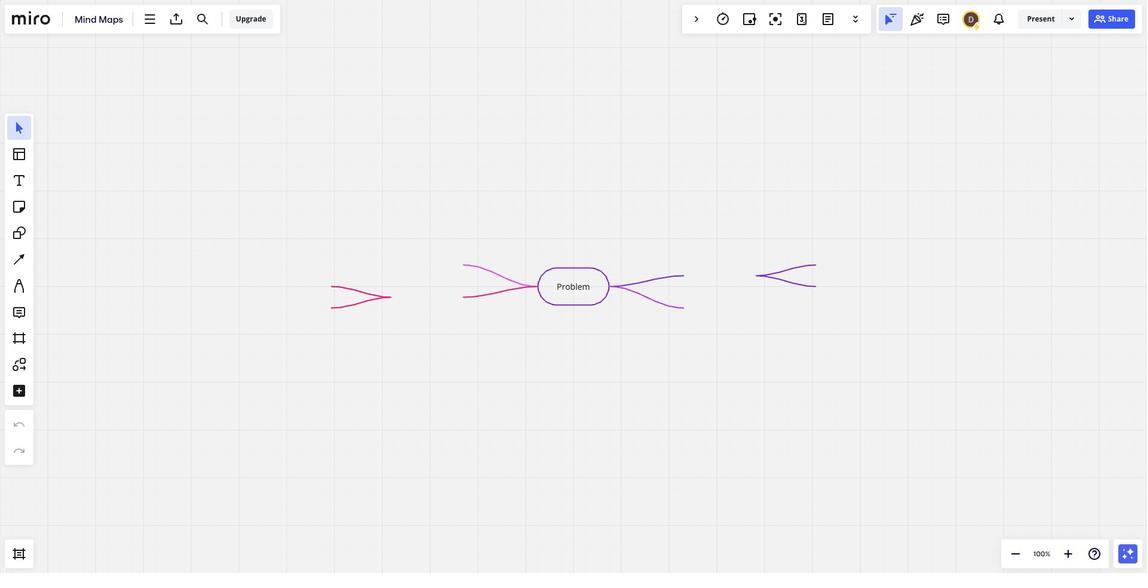 Task type: vqa. For each thing, say whether or not it's contained in the screenshot.
Notifications via slack button
no



Task type: locate. For each thing, give the bounding box(es) containing it.
2 horizontal spatial spagx image
[[1093, 12, 1107, 26]]

spagx image
[[1093, 12, 1107, 26], [1067, 14, 1077, 23], [972, 22, 982, 31]]

0 horizontal spatial spagx image
[[972, 22, 982, 31]]

hide apps image
[[690, 12, 704, 26]]

export this board image
[[169, 12, 183, 26]]

search image
[[195, 12, 210, 26]]

board toolbar
[[5, 5, 280, 33]]

communication toolbar
[[877, 5, 1142, 33]]

hide collaborators' cursors image
[[884, 12, 898, 26]]

creation toolbar
[[5, 38, 33, 540]]



Task type: describe. For each thing, give the bounding box(es) containing it.
reactions image
[[910, 12, 925, 26]]

comment image
[[937, 12, 951, 26]]

collaboration toolbar
[[682, 5, 871, 33]]

feed image
[[992, 12, 1006, 26]]

main menu image
[[143, 12, 157, 26]]

1 horizontal spatial spagx image
[[1067, 14, 1077, 23]]



